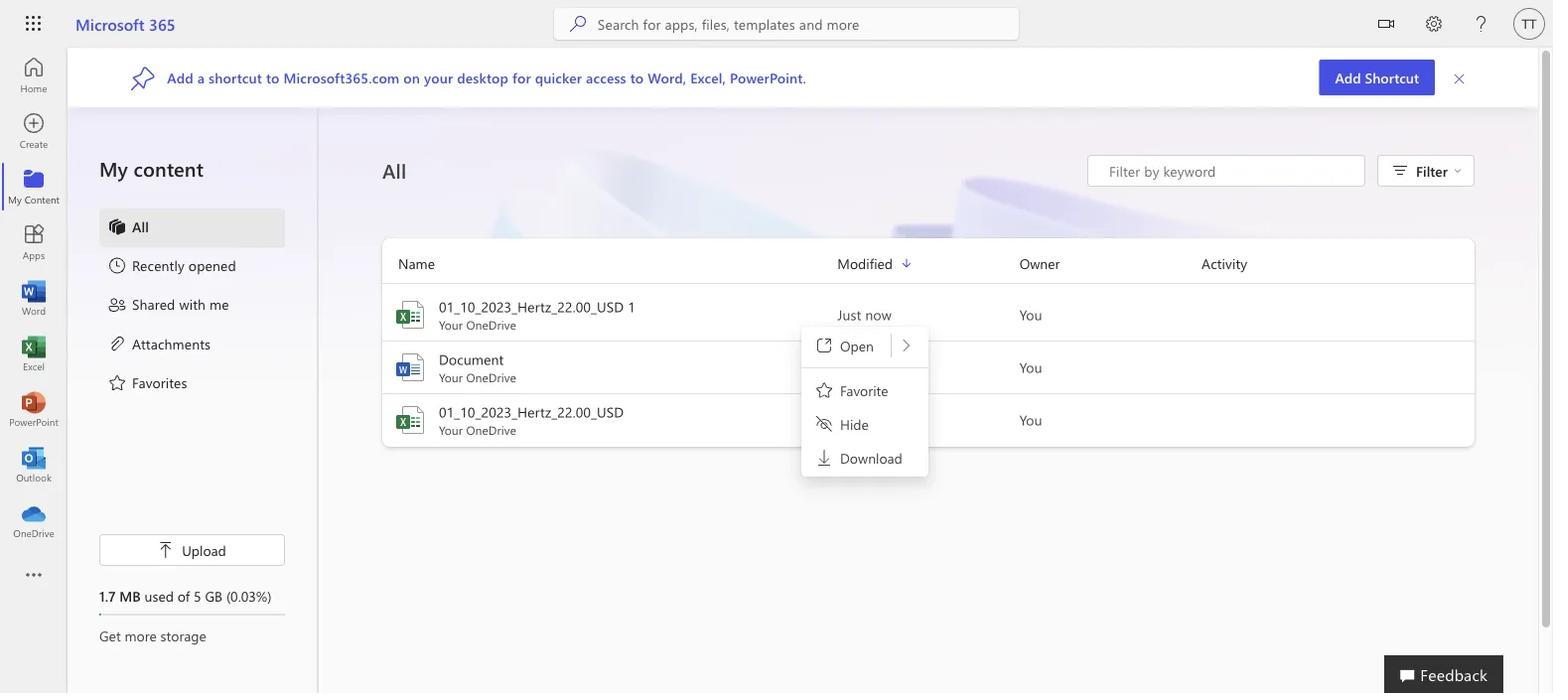 Task type: vqa. For each thing, say whether or not it's contained in the screenshot.
Filter 
yes



Task type: describe. For each thing, give the bounding box(es) containing it.
content
[[134, 155, 204, 182]]

 upload
[[158, 541, 226, 559]]

access
[[586, 68, 626, 87]]

modified
[[837, 254, 893, 273]]

document
[[439, 350, 504, 368]]

01_10_2023_hertz_22.00_usd 1 your onedrive
[[439, 297, 635, 333]]

nov for 01_10_2023_hertz_22.00_usd
[[837, 411, 863, 429]]

shortcut
[[209, 68, 262, 87]]

download menu item
[[804, 442, 925, 474]]

name 01_10_2023_hertz_22.00_usd cell
[[382, 402, 837, 438]]

home image
[[24, 66, 44, 85]]

Filter by keyword text field
[[1107, 161, 1354, 181]]

1.7
[[99, 586, 116, 605]]

for
[[512, 68, 531, 87]]

you for 01_10_2023_hertz_22.00_usd 1
[[1019, 305, 1042, 324]]

all inside all element
[[132, 217, 149, 235]]

onedrive for 01_10_2023_hertz_22.00_usd
[[466, 422, 516, 438]]

nov 2 for 01_10_2023_hertz_22.00_usd
[[837, 411, 875, 429]]

you for document
[[1019, 358, 1042, 376]]

opened
[[189, 256, 236, 274]]

5
[[194, 586, 201, 605]]

word image
[[24, 288, 44, 308]]

favorite
[[840, 381, 888, 399]]

apps image
[[24, 232, 44, 252]]

excel image for 01_10_2023_hertz_22.00_usd
[[394, 404, 426, 436]]

my
[[99, 155, 128, 182]]

hide menu item
[[804, 408, 925, 440]]

your inside 01_10_2023_hertz_22.00_usd 1 your onedrive
[[439, 317, 463, 333]]

more
[[125, 626, 157, 644]]

my content
[[99, 155, 204, 182]]

attachments
[[132, 334, 211, 352]]

your
[[424, 68, 453, 87]]

download
[[840, 448, 902, 467]]

name button
[[382, 252, 837, 275]]

desktop
[[457, 68, 508, 87]]

row containing name
[[382, 252, 1475, 284]]

owner button
[[1019, 252, 1202, 275]]

name document cell
[[382, 350, 837, 385]]

you for 01_10_2023_hertz_22.00_usd
[[1019, 411, 1042, 429]]

shared with me element
[[107, 294, 229, 318]]

microsoft 365 banner
[[0, 0, 1553, 51]]

filter 
[[1416, 161, 1462, 180]]

modified button
[[837, 252, 1019, 275]]

onedrive inside 01_10_2023_hertz_22.00_usd 1 your onedrive
[[466, 317, 516, 333]]

my content left pane navigation navigation
[[68, 107, 318, 693]]

just
[[837, 305, 861, 324]]

excel image for 01_10_2023_hertz_22.00_usd 1
[[394, 299, 426, 331]]

add a shortcut to microsoft365.com on your desktop for quicker access to word, excel, powerpoint.
[[167, 68, 806, 87]]

Search box. Suggestions appear as you type. search field
[[598, 8, 1019, 40]]

your for 01_10_2023_hertz_22.00_usd
[[439, 422, 463, 438]]

a2hs image
[[131, 65, 155, 90]]


[[158, 542, 174, 558]]

favorites
[[132, 373, 187, 391]]

01_10_2023_hertz_22.00_usd your onedrive
[[439, 403, 624, 438]]

microsoft
[[75, 13, 145, 34]]

storage
[[160, 626, 206, 644]]

my content image
[[24, 177, 44, 197]]

add shortcut button
[[1319, 60, 1435, 95]]

recently
[[132, 256, 185, 274]]

all element
[[107, 216, 149, 240]]

add for add shortcut
[[1335, 68, 1361, 86]]

onedrive for document
[[466, 369, 516, 385]]

feedback button
[[1384, 655, 1503, 693]]

01_10_2023_hertz_22.00_usd for 1
[[439, 297, 624, 316]]

shortcut
[[1365, 68, 1419, 86]]

1 to from the left
[[266, 68, 280, 87]]


[[1454, 167, 1462, 175]]

get
[[99, 626, 121, 644]]

add shortcut
[[1335, 68, 1419, 86]]

view more apps image
[[24, 566, 44, 586]]

favorite menu item
[[804, 374, 925, 406]]

2 for 01_10_2023_hertz_22.00_usd
[[867, 411, 875, 429]]

on
[[403, 68, 420, 87]]

name
[[398, 254, 435, 273]]



Task type: locate. For each thing, give the bounding box(es) containing it.
open
[[840, 336, 874, 354]]

your inside 01_10_2023_hertz_22.00_usd your onedrive
[[439, 422, 463, 438]]

1 vertical spatial nov
[[837, 411, 863, 429]]

hide
[[840, 415, 869, 433]]

1 vertical spatial onedrive
[[466, 369, 516, 385]]

shared with me
[[132, 295, 229, 313]]

01_10_2023_hertz_22.00_usd
[[439, 297, 624, 316], [439, 403, 624, 421]]

1 nov 2 from the top
[[837, 358, 875, 376]]

now
[[865, 305, 892, 324]]

powerpoint.
[[730, 68, 806, 87]]

2 to from the left
[[630, 68, 644, 87]]

None search field
[[554, 8, 1019, 40]]

excel image
[[394, 299, 426, 331], [24, 344, 44, 363], [394, 404, 426, 436]]

1 vertical spatial excel image
[[24, 344, 44, 363]]

to
[[266, 68, 280, 87], [630, 68, 644, 87]]

open group
[[804, 330, 925, 361]]

1 2 from the top
[[867, 358, 875, 376]]

excel image inside name 01_10_2023_hertz_22.00_usd cell
[[394, 404, 426, 436]]

0 horizontal spatial add
[[167, 68, 193, 87]]

feedback
[[1420, 663, 1487, 685]]

nov 2
[[837, 358, 875, 376], [837, 411, 875, 429]]

nov
[[837, 358, 863, 376], [837, 411, 863, 429]]

outlook image
[[24, 455, 44, 475]]

nov down the favorite
[[837, 411, 863, 429]]

0 vertical spatial onedrive
[[466, 317, 516, 333]]

your down document your onedrive
[[439, 422, 463, 438]]

tt button
[[1505, 0, 1553, 48]]

2 01_10_2023_hertz_22.00_usd from the top
[[439, 403, 624, 421]]

2 vertical spatial you
[[1019, 411, 1042, 429]]

tt
[[1522, 16, 1537, 31]]

1 horizontal spatial all
[[382, 157, 406, 184]]

add
[[1335, 68, 1361, 86], [167, 68, 193, 87]]

nov for document
[[837, 358, 863, 376]]

add inside add shortcut button
[[1335, 68, 1361, 86]]

0 vertical spatial 2
[[867, 358, 875, 376]]

1 vertical spatial all
[[132, 217, 149, 235]]

quicker
[[535, 68, 582, 87]]

me
[[210, 295, 229, 313]]

(0.03%)
[[226, 586, 272, 605]]

menu containing open
[[804, 330, 925, 474]]

2 your from the top
[[439, 369, 463, 385]]

 button
[[1362, 0, 1410, 51]]

all
[[382, 157, 406, 184], [132, 217, 149, 235]]

filter
[[1416, 161, 1448, 180]]

open menu item
[[804, 330, 891, 361]]

excel image inside name 01_10_2023_hertz_22.00_usd 1 cell
[[394, 299, 426, 331]]

your for document
[[439, 369, 463, 385]]

2 nov 2 from the top
[[837, 411, 875, 429]]

2 for document
[[867, 358, 875, 376]]

2 onedrive from the top
[[466, 369, 516, 385]]

document your onedrive
[[439, 350, 516, 385]]

1 horizontal spatial menu
[[804, 330, 925, 474]]

your up the document
[[439, 317, 463, 333]]

displaying 3 out of 3 files. status
[[1087, 155, 1365, 187]]

0 horizontal spatial to
[[266, 68, 280, 87]]

1 vertical spatial your
[[439, 369, 463, 385]]

onedrive up the document
[[466, 317, 516, 333]]

create image
[[24, 121, 44, 141]]

microsoft 365
[[75, 13, 175, 34]]

0 horizontal spatial menu
[[99, 209, 285, 403]]

1.7 mb used of 5 gb (0.03%)
[[99, 586, 272, 605]]

0 vertical spatial you
[[1019, 305, 1042, 324]]

recently opened
[[132, 256, 236, 274]]

onedrive
[[466, 317, 516, 333], [466, 369, 516, 385], [466, 422, 516, 438]]

shared
[[132, 295, 175, 313]]

to left word,
[[630, 68, 644, 87]]

excel image down word image
[[394, 404, 426, 436]]

get more storage
[[99, 626, 206, 644]]

favorites element
[[107, 372, 187, 396]]

activity, column 4 of 4 column header
[[1202, 252, 1475, 275]]

activity
[[1202, 254, 1247, 273]]

3 your from the top
[[439, 422, 463, 438]]

1 vertical spatial 2
[[867, 411, 875, 429]]

2 vertical spatial excel image
[[394, 404, 426, 436]]

1 vertical spatial 01_10_2023_hertz_22.00_usd
[[439, 403, 624, 421]]

excel,
[[690, 68, 726, 87]]

1 nov from the top
[[837, 358, 863, 376]]

3 you from the top
[[1019, 411, 1042, 429]]

upload
[[182, 541, 226, 559]]

2 add from the left
[[167, 68, 193, 87]]

used
[[145, 586, 174, 605]]

nov 2 down favorite menu item at right
[[837, 411, 875, 429]]

you
[[1019, 305, 1042, 324], [1019, 358, 1042, 376], [1019, 411, 1042, 429]]

gb
[[205, 586, 222, 605]]

nov down open
[[837, 358, 863, 376]]

menu inside my content left pane navigation navigation
[[99, 209, 285, 403]]

onedrive inside document your onedrive
[[466, 369, 516, 385]]

powerpoint image
[[24, 399, 44, 419]]

add for add a shortcut to microsoft365.com on your desktop for quicker access to word, excel, powerpoint.
[[167, 68, 193, 87]]

0 vertical spatial excel image
[[394, 299, 426, 331]]

0 vertical spatial nov 2
[[837, 358, 875, 376]]

1 vertical spatial nov 2
[[837, 411, 875, 429]]

0 vertical spatial 01_10_2023_hertz_22.00_usd
[[439, 297, 624, 316]]

onedrive inside 01_10_2023_hertz_22.00_usd your onedrive
[[466, 422, 516, 438]]

2
[[867, 358, 875, 376], [867, 411, 875, 429]]

0 vertical spatial all
[[382, 157, 406, 184]]

1 horizontal spatial add
[[1335, 68, 1361, 86]]

excel image down word icon
[[24, 344, 44, 363]]

2 2 from the top
[[867, 411, 875, 429]]

microsoft365.com
[[283, 68, 400, 87]]

2 down favorite menu item at right
[[867, 411, 875, 429]]

navigation
[[0, 48, 68, 548]]

0 horizontal spatial all
[[132, 217, 149, 235]]

01_10_2023_hertz_22.00_usd inside 01_10_2023_hertz_22.00_usd 1 your onedrive
[[439, 297, 624, 316]]


[[1378, 16, 1394, 32]]

menu containing all
[[99, 209, 285, 403]]

your inside document your onedrive
[[439, 369, 463, 385]]

all up recently
[[132, 217, 149, 235]]

of
[[178, 586, 190, 605]]

add left shortcut
[[1335, 68, 1361, 86]]

2 vertical spatial your
[[439, 422, 463, 438]]

owner
[[1019, 254, 1060, 273]]

onedrive down document your onedrive
[[466, 422, 516, 438]]

your down the document
[[439, 369, 463, 385]]

nov 2 down open
[[837, 358, 875, 376]]

attachments element
[[107, 333, 211, 357]]

2 vertical spatial onedrive
[[466, 422, 516, 438]]

1 onedrive from the top
[[466, 317, 516, 333]]

1
[[628, 297, 635, 316]]

01_10_2023_hertz_22.00_usd down document your onedrive
[[439, 403, 624, 421]]

1 add from the left
[[1335, 68, 1361, 86]]

2 you from the top
[[1019, 358, 1042, 376]]

3 onedrive from the top
[[466, 422, 516, 438]]

mb
[[120, 586, 141, 605]]

with
[[179, 295, 206, 313]]

0 vertical spatial your
[[439, 317, 463, 333]]

none search field inside microsoft 365 banner
[[554, 8, 1019, 40]]

dismiss this dialog image
[[1453, 69, 1467, 86]]

onedrive image
[[24, 510, 44, 530]]

just now
[[837, 305, 892, 324]]

365
[[149, 13, 175, 34]]

menu
[[99, 209, 285, 403], [804, 330, 925, 474]]

onedrive down the document
[[466, 369, 516, 385]]

01_10_2023_hertz_22.00_usd for your
[[439, 403, 624, 421]]

01_10_2023_hertz_22.00_usd up the document
[[439, 297, 624, 316]]

2 nov from the top
[[837, 411, 863, 429]]

2 up the favorite
[[867, 358, 875, 376]]

nov 2 for document
[[837, 358, 875, 376]]

to right 'shortcut'
[[266, 68, 280, 87]]

1 vertical spatial you
[[1019, 358, 1042, 376]]

add left a
[[167, 68, 193, 87]]

excel image down name
[[394, 299, 426, 331]]

1 01_10_2023_hertz_22.00_usd from the top
[[439, 297, 624, 316]]

1 you from the top
[[1019, 305, 1042, 324]]

row
[[382, 252, 1475, 284]]

a
[[197, 68, 205, 87]]

your
[[439, 317, 463, 333], [439, 369, 463, 385], [439, 422, 463, 438]]

word image
[[394, 352, 426, 383]]

1 horizontal spatial to
[[630, 68, 644, 87]]

1 your from the top
[[439, 317, 463, 333]]

0 vertical spatial nov
[[837, 358, 863, 376]]

name 01_10_2023_hertz_22.00_usd 1 cell
[[382, 297, 837, 333]]

recently opened element
[[107, 255, 236, 279]]

all down on
[[382, 157, 406, 184]]

get more storage button
[[99, 626, 285, 645]]

word,
[[648, 68, 686, 87]]



